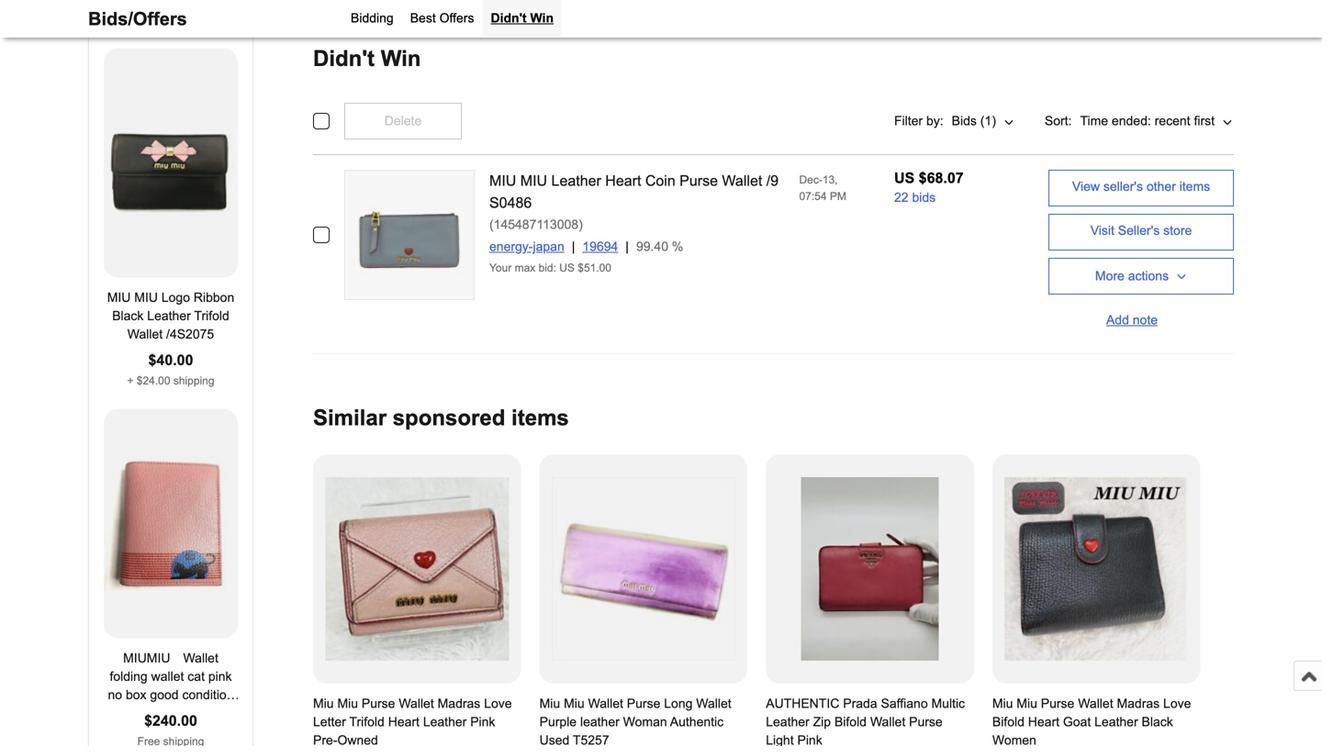 Task type: vqa. For each thing, say whether or not it's contained in the screenshot.
Up to 30% off Bose 'Up'
no



Task type: locate. For each thing, give the bounding box(es) containing it.
$40.00 text field
[[148, 352, 193, 369]]

0 horizontal spatial items
[[512, 406, 569, 430]]

win right the offers
[[530, 11, 554, 25]]

heart
[[605, 173, 641, 189], [388, 715, 420, 730], [1028, 715, 1060, 730]]

trifold up the owned
[[349, 715, 385, 730]]

pm
[[830, 190, 847, 202]]

1 horizontal spatial bifold
[[993, 715, 1025, 730]]

seller's
[[1118, 224, 1160, 238]]

heart left coin
[[605, 173, 641, 189]]

3 miu from the left
[[540, 697, 560, 711]]

leather inside miu miu logo ribbon black leather trifold wallet /4s2075
[[147, 309, 191, 323]]

wallet inside miu miu leather heart coin purse wallet /9 s0486 ( 145487113008 )
[[722, 173, 762, 189]]

items right sponsored
[[512, 406, 569, 430]]

0 vertical spatial pink
[[470, 715, 495, 730]]

cat
[[188, 670, 205, 684]]

us inside the us $68.07 22 bids
[[894, 170, 915, 186]]

good
[[150, 688, 179, 702]]

0 horizontal spatial madras
[[438, 697, 481, 711]]

0 horizontal spatial black
[[112, 309, 144, 323]]

heart right letter
[[388, 715, 420, 730]]

0 vertical spatial items
[[1180, 180, 1210, 194]]

purse up the owned
[[362, 697, 395, 711]]

0 horizontal spatial trifold
[[194, 309, 229, 323]]

trifold
[[194, 309, 229, 323], [349, 715, 385, 730]]

Free shipping text field
[[137, 14, 204, 26]]

leather inside authentic prada saffiano multic leather zip bifold wallet purse light pink
[[766, 715, 810, 730]]

didn't win right the offers
[[491, 11, 554, 25]]

0 vertical spatial didn't win
[[491, 11, 554, 25]]

1 horizontal spatial didn't win
[[491, 11, 554, 25]]

shipping inside free shipping link
[[163, 14, 204, 26]]

5 miu from the left
[[993, 697, 1013, 711]]

madras for black
[[1117, 697, 1160, 711]]

$240.00 text field
[[144, 713, 197, 730]]

bidding
[[351, 11, 394, 25]]

1 horizontal spatial love
[[1163, 697, 1191, 711]]

items
[[1180, 180, 1210, 194], [512, 406, 569, 430]]

filter
[[894, 114, 923, 128]]

woman
[[623, 715, 667, 730]]

2 love from the left
[[1163, 697, 1191, 711]]

purse inside miu miu purse wallet madras love letter trifold heart leather pink pre-owned
[[362, 697, 395, 711]]

0 vertical spatial didn't
[[491, 11, 527, 25]]

0 horizontal spatial didn't
[[313, 46, 375, 71]]

4 miu from the left
[[564, 697, 585, 711]]

actions
[[1128, 269, 1169, 283]]

1 vertical spatial black
[[1142, 715, 1173, 730]]

purse up goat
[[1041, 697, 1075, 711]]

145487113008
[[494, 218, 579, 232]]

purse inside miu miu leather heart coin purse wallet /9 s0486 ( 145487113008 )
[[680, 173, 718, 189]]

best offers button
[[402, 0, 483, 37]]

purse
[[680, 173, 718, 189], [362, 697, 395, 711], [627, 697, 661, 711], [1041, 697, 1075, 711], [909, 715, 943, 730]]

0 vertical spatial us
[[894, 170, 915, 186]]

black inside miu miu purse wallet madras love bifold heart goat leather black women
[[1142, 715, 1173, 730]]

similar
[[313, 406, 387, 430]]

1 horizontal spatial trifold
[[349, 715, 385, 730]]

0 horizontal spatial heart
[[388, 715, 420, 730]]

dec-
[[799, 174, 823, 186]]

1 bifold from the left
[[835, 715, 867, 730]]

miu miu purse wallet madras love letter trifold heart leather pink pre-owned link
[[313, 455, 521, 747]]

0 horizontal spatial win
[[381, 46, 421, 71]]

us up "22"
[[894, 170, 915, 186]]

madras inside miu miu purse wallet madras love bifold heart goat leather black women
[[1117, 697, 1160, 711]]

purse inside miu miu purse wallet madras love bifold heart goat leather black women
[[1041, 697, 1075, 711]]

your max bid: us $51.00
[[489, 262, 612, 274]]

didn't inside button
[[491, 11, 527, 25]]

wallet
[[151, 670, 184, 684]]

2 horizontal spatial heart
[[1028, 715, 1060, 730]]

shipping right free
[[163, 14, 204, 26]]

pink left the purple
[[470, 715, 495, 730]]

logo
[[161, 291, 190, 305]]

22 bids link
[[894, 191, 936, 205]]

love inside miu miu purse wallet madras love letter trifold heart leather pink pre-owned
[[484, 697, 512, 711]]

us right bid:
[[559, 262, 575, 274]]

heart left goat
[[1028, 715, 1060, 730]]

2 madras from the left
[[1117, 697, 1160, 711]]

love
[[484, 697, 512, 711], [1163, 697, 1191, 711]]

0 vertical spatial win
[[530, 11, 554, 25]]

13,
[[823, 174, 838, 186]]

0 horizontal spatial bifold
[[835, 715, 867, 730]]

0 vertical spatial shipping
[[163, 14, 204, 26]]

black right goat
[[1142, 715, 1173, 730]]

bifold for prada
[[835, 715, 867, 730]]

win
[[530, 11, 554, 25], [381, 46, 421, 71]]

0 horizontal spatial pink
[[470, 715, 495, 730]]

bids (1) button
[[951, 103, 1016, 140]]

leather inside miu miu purse wallet madras love letter trifold heart leather pink pre-owned
[[423, 715, 467, 730]]

miu
[[313, 697, 334, 711], [337, 697, 358, 711], [540, 697, 560, 711], [564, 697, 585, 711], [993, 697, 1013, 711], [1017, 697, 1038, 711]]

wallet inside authentic prada saffiano multic leather zip bifold wallet purse light pink
[[870, 715, 906, 730]]

purse down saffiano
[[909, 715, 943, 730]]

6 miu from the left
[[1017, 697, 1038, 711]]

miu
[[489, 173, 516, 189], [520, 173, 547, 189], [107, 291, 131, 305], [134, 291, 158, 305]]

0 vertical spatial trifold
[[194, 309, 229, 323]]

miu miu wallet purse long wallet purple leather woman authentic used t5257
[[540, 697, 732, 747]]

$40.00
[[148, 352, 193, 369]]

bids
[[952, 114, 977, 128]]

0 horizontal spatial us
[[559, 262, 575, 274]]

+
[[127, 375, 134, 387]]

didn't
[[491, 11, 527, 25], [313, 46, 375, 71]]

1 horizontal spatial heart
[[605, 173, 641, 189]]

bidding button
[[343, 0, 402, 37]]

(1)
[[980, 114, 996, 128]]

pink inside authentic prada saffiano multic leather zip bifold wallet purse light pink
[[797, 734, 823, 747]]

shipping down $40.00 on the left of page
[[173, 375, 214, 387]]

black inside miu miu logo ribbon black leather trifold wallet /4s2075
[[112, 309, 144, 323]]

love inside miu miu purse wallet madras love bifold heart goat leather black women
[[1163, 697, 1191, 711]]

0 horizontal spatial didn't win
[[313, 46, 421, 71]]

99.40 %
[[636, 240, 683, 254]]

0 horizontal spatial love
[[484, 697, 512, 711]]

miu miu leather heart coin purse wallet /9 s0486 ( 145487113008 )
[[489, 173, 779, 232]]

purse right coin
[[680, 173, 718, 189]]

madras for pink
[[438, 697, 481, 711]]

trifold inside miu miu purse wallet madras love letter trifold heart leather pink pre-owned
[[349, 715, 385, 730]]

madras inside miu miu purse wallet madras love letter trifold heart leather pink pre-owned
[[438, 697, 481, 711]]

1 horizontal spatial madras
[[1117, 697, 1160, 711]]

time ended: recent first button
[[1079, 103, 1234, 140]]

heart inside miu miu purse wallet madras love bifold heart goat leather black women
[[1028, 715, 1060, 730]]

1 horizontal spatial pink
[[797, 734, 823, 747]]

black up +
[[112, 309, 144, 323]]

bids
[[912, 191, 936, 205]]

shipping
[[163, 14, 204, 26], [173, 375, 214, 387]]

didn't win
[[491, 11, 554, 25], [313, 46, 421, 71]]

1 love from the left
[[484, 697, 512, 711]]

1 vertical spatial items
[[512, 406, 569, 430]]

win inside button
[[530, 11, 554, 25]]

prada
[[843, 697, 877, 711]]

visit
[[1091, 224, 1115, 238]]

condition
[[182, 688, 234, 702]]

1 horizontal spatial didn't
[[491, 11, 527, 25]]

1 vertical spatial shipping
[[173, 375, 214, 387]]

offers
[[439, 11, 474, 25]]

free shipping
[[137, 14, 204, 26]]

items right other
[[1180, 180, 1210, 194]]

more actions button
[[1049, 258, 1234, 295]]

bifold inside miu miu purse wallet madras love bifold heart goat leather black women
[[993, 715, 1025, 730]]

shipping inside $40.00 + $24.00 shipping
[[173, 375, 214, 387]]

leather
[[551, 173, 601, 189], [147, 309, 191, 323], [423, 715, 467, 730], [766, 715, 810, 730], [1095, 715, 1138, 730]]

authentic
[[766, 697, 840, 711]]

1 vertical spatial trifold
[[349, 715, 385, 730]]

1 horizontal spatial us
[[894, 170, 915, 186]]

leather inside miu miu purse wallet madras love bifold heart goat leather black women
[[1095, 715, 1138, 730]]

heart inside miu miu purse wallet madras love letter trifold heart leather pink pre-owned
[[388, 715, 420, 730]]

wallet
[[722, 173, 762, 189], [127, 327, 163, 342], [399, 697, 434, 711], [588, 697, 623, 711], [696, 697, 732, 711], [1078, 697, 1113, 711], [870, 715, 906, 730]]

2 bifold from the left
[[993, 715, 1025, 730]]

trifold down ribbon at top left
[[194, 309, 229, 323]]

1 vertical spatial win
[[381, 46, 421, 71]]

leather
[[580, 715, 620, 730]]

bids/offers
[[88, 9, 187, 29]]

zip
[[813, 715, 831, 730]]

miu miu purse wallet madras love bifold heart goat leather black women link
[[993, 455, 1201, 747]]

win down best at the top left
[[381, 46, 421, 71]]

miu miu wallet purse long wallet purple leather woman authentic used t5257 link
[[540, 455, 748, 747]]

max
[[515, 262, 536, 274]]

madras
[[438, 697, 481, 711], [1117, 697, 1160, 711]]

1 madras from the left
[[438, 697, 481, 711]]

didn't win down bidding button
[[313, 46, 421, 71]]

pink
[[208, 670, 232, 684]]

miu miu leather heart coin purse wallet /9s0486 image
[[345, 171, 474, 299]]

miumiu　wallet folding wallet cat pink no box good condition shipped from $240.00
[[108, 652, 234, 730]]

purse up woman
[[627, 697, 661, 711]]

pink inside miu miu purse wallet madras love letter trifold heart leather pink pre-owned
[[470, 715, 495, 730]]

1 horizontal spatial win
[[530, 11, 554, 25]]

delete button
[[344, 103, 462, 140]]

0 vertical spatial black
[[112, 309, 144, 323]]

bifold down the prada
[[835, 715, 867, 730]]

trifold inside miu miu logo ribbon black leather trifold wallet /4s2075
[[194, 309, 229, 323]]

bifold inside authentic prada saffiano multic leather zip bifold wallet purse light pink
[[835, 715, 867, 730]]

pink down zip
[[797, 734, 823, 747]]

purple
[[540, 715, 577, 730]]

view seller's other items link
[[1049, 170, 1234, 207]]

miu miu purse wallet madras love letter trifold heart leather pink pre-owned
[[313, 697, 512, 747]]

1 vertical spatial pink
[[797, 734, 823, 747]]

didn't right the offers
[[491, 11, 527, 25]]

None text field
[[137, 736, 204, 747]]

add note button
[[1049, 302, 1234, 339]]

1 horizontal spatial black
[[1142, 715, 1173, 730]]

19694
[[583, 240, 618, 254]]

bifold up women at the bottom right
[[993, 715, 1025, 730]]

didn't down bidding button
[[313, 46, 375, 71]]



Task type: describe. For each thing, give the bounding box(es) containing it.
1 vertical spatial didn't
[[313, 46, 375, 71]]

leather inside miu miu leather heart coin purse wallet /9 s0486 ( 145487113008 )
[[551, 173, 601, 189]]

/4s2075
[[166, 327, 214, 342]]

add note
[[1106, 313, 1158, 327]]

best offers
[[410, 11, 474, 25]]

wallet inside miu miu purse wallet madras love bifold heart goat leather black women
[[1078, 697, 1113, 711]]

2 miu from the left
[[337, 697, 358, 711]]

more
[[1095, 269, 1125, 283]]

wallet inside miu miu purse wallet madras love letter trifold heart leather pink pre-owned
[[399, 697, 434, 711]]

)
[[579, 218, 583, 232]]

purse inside miu miu wallet purse long wallet purple leather woman authentic used t5257
[[627, 697, 661, 711]]

wallet inside miu miu logo ribbon black leather trifold wallet /4s2075
[[127, 327, 163, 342]]

07:54
[[799, 190, 827, 202]]

$40.00 + $24.00 shipping
[[127, 352, 214, 387]]

1 miu from the left
[[313, 697, 334, 711]]

us $68.07 22 bids
[[894, 170, 964, 205]]

didn't win button
[[483, 0, 562, 37]]

other
[[1147, 180, 1176, 194]]

bifold for miu
[[993, 715, 1025, 730]]

multic
[[932, 697, 965, 711]]

$240.00
[[144, 713, 197, 730]]

%
[[672, 240, 683, 254]]

sort: time ended: recent first
[[1045, 114, 1215, 128]]

1 vertical spatial us
[[559, 262, 575, 274]]

1 vertical spatial didn't win
[[313, 46, 421, 71]]

women
[[993, 734, 1037, 747]]

more actions
[[1095, 269, 1169, 283]]

delete
[[385, 114, 422, 128]]

view
[[1072, 180, 1100, 194]]

visit seller's store
[[1091, 224, 1192, 238]]

pink for madras
[[470, 715, 495, 730]]

$51.00
[[578, 262, 612, 274]]

1 horizontal spatial items
[[1180, 180, 1210, 194]]

store
[[1164, 224, 1192, 238]]

view seller's other items
[[1072, 180, 1210, 194]]

/9
[[767, 173, 779, 189]]

heart inside miu miu leather heart coin purse wallet /9 s0486 ( 145487113008 )
[[605, 173, 641, 189]]

sort:
[[1045, 114, 1072, 128]]

99.40
[[636, 240, 668, 254]]

best
[[410, 11, 436, 25]]

$24.00
[[137, 375, 170, 387]]

similar sponsored items
[[313, 406, 569, 430]]

coin
[[645, 173, 676, 189]]

authentic
[[670, 715, 724, 730]]

t5257
[[573, 734, 609, 747]]

miu miu leather heart coin purse wallet /9 s0486 link
[[489, 173, 779, 211]]

shipped
[[134, 707, 179, 721]]

folding
[[110, 670, 148, 684]]

miu miu logo ribbon black leather trifold wallet /4s2075
[[107, 291, 234, 342]]

owned
[[337, 734, 378, 747]]

miu miu purse wallet madras love bifold heart goat leather black women
[[993, 697, 1191, 747]]

bid:
[[539, 262, 556, 274]]

visit seller's store link
[[1049, 214, 1234, 251]]

goat
[[1063, 715, 1091, 730]]

time
[[1080, 114, 1108, 128]]

long
[[664, 697, 693, 711]]

used
[[540, 734, 570, 747]]

no
[[108, 688, 122, 702]]

ribbon
[[194, 291, 234, 305]]

sponsored
[[393, 406, 505, 430]]

dec-13, 07:54 pm
[[799, 174, 847, 202]]

miumiu　wallet
[[123, 652, 218, 666]]

free
[[137, 14, 160, 26]]

22
[[894, 191, 909, 205]]

+ $24.00 shipping text field
[[127, 375, 214, 387]]

19694 link
[[583, 240, 636, 254]]

(
[[489, 218, 494, 232]]

love for pink
[[484, 697, 512, 711]]

pink for leather
[[797, 734, 823, 747]]

note
[[1133, 313, 1158, 327]]

your
[[489, 262, 512, 274]]

free shipping link
[[104, 0, 238, 30]]

japan
[[533, 240, 564, 254]]

love for black
[[1163, 697, 1191, 711]]

from
[[182, 707, 208, 721]]

seller's
[[1104, 180, 1143, 194]]

didn't win inside button
[[491, 11, 554, 25]]

$68.07
[[919, 170, 964, 186]]

by:
[[927, 114, 944, 128]]

authentic prada saffiano multic leather zip bifold wallet purse light pink
[[766, 697, 965, 747]]

purse inside authentic prada saffiano multic leather zip bifold wallet purse light pink
[[909, 715, 943, 730]]

first
[[1194, 114, 1215, 128]]

letter
[[313, 715, 346, 730]]

light
[[766, 734, 794, 747]]

box
[[126, 688, 147, 702]]

energy-japan
[[489, 240, 564, 254]]

energy-
[[489, 240, 533, 254]]



